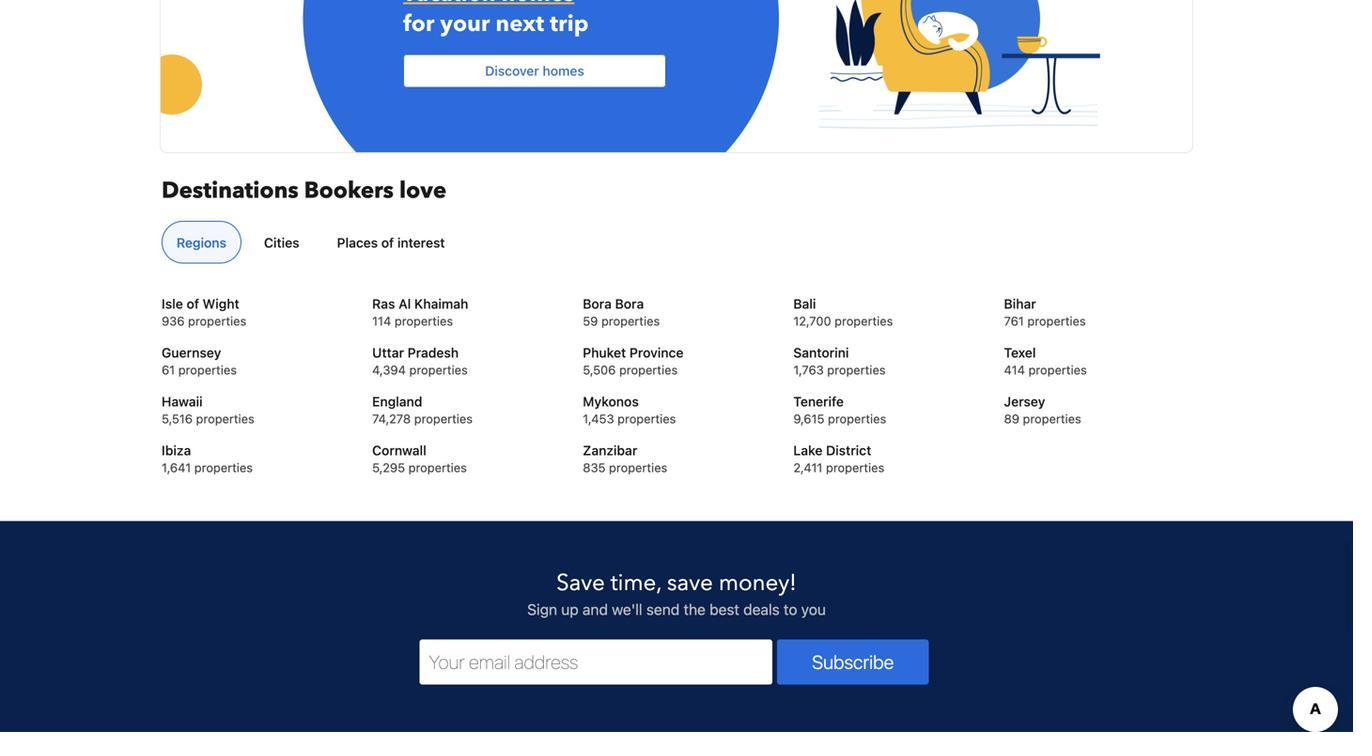 Task type: describe. For each thing, give the bounding box(es) containing it.
uttar pradesh 4,394 properties
[[372, 345, 468, 377]]

1,641
[[162, 461, 191, 475]]

jersey 89 properties
[[1004, 394, 1082, 426]]

9,615
[[794, 412, 825, 426]]

best
[[710, 601, 740, 619]]

money!
[[719, 568, 797, 599]]

4,394
[[372, 363, 406, 377]]

england 74,278 properties
[[372, 394, 473, 426]]

regions
[[177, 235, 227, 250]]

12,700
[[794, 314, 832, 328]]

zanzibar link
[[583, 441, 771, 460]]

guernsey
[[162, 345, 221, 360]]

santorini 1,763 properties
[[794, 345, 886, 377]]

lake
[[794, 443, 823, 458]]

properties inside ibiza 1,641 properties
[[194, 461, 253, 475]]

time,
[[611, 568, 662, 599]]

936
[[162, 314, 185, 328]]

properties inside bihar 761 properties
[[1028, 314, 1086, 328]]

mykonos 1,453 properties
[[583, 394, 676, 426]]

isle of wight 936 properties
[[162, 296, 247, 328]]

next
[[496, 8, 544, 39]]

to
[[784, 601, 798, 619]]

phuket province link
[[583, 344, 771, 362]]

ibiza link
[[162, 441, 349, 460]]

cornwall 5,295 properties
[[372, 443, 467, 475]]

lake district link
[[794, 441, 981, 460]]

phuket
[[583, 345, 626, 360]]

save
[[557, 568, 605, 599]]

santorini link
[[794, 344, 981, 362]]

interest
[[398, 235, 445, 250]]

save time, save money! sign up and we'll send the best deals to you
[[527, 568, 826, 619]]

your
[[440, 8, 490, 39]]

mykonos
[[583, 394, 639, 409]]

isle of wight link
[[162, 295, 349, 313]]

texel
[[1004, 345, 1036, 360]]

cornwall
[[372, 443, 427, 458]]

bora bora 59 properties
[[583, 296, 660, 328]]

properties inside lake district 2,411 properties
[[826, 461, 885, 475]]

hawaii link
[[162, 392, 349, 411]]

properties inside santorini 1,763 properties
[[828, 363, 886, 377]]

send
[[647, 601, 680, 619]]

cities
[[264, 235, 300, 250]]

61
[[162, 363, 175, 377]]

up
[[561, 601, 579, 619]]

for your next trip
[[403, 8, 589, 39]]

zanzibar 835 properties
[[583, 443, 668, 475]]

destinations bookers love
[[162, 175, 447, 207]]

zanzibar
[[583, 443, 638, 458]]

wight
[[203, 296, 240, 312]]

district
[[826, 443, 872, 458]]

hawaii
[[162, 394, 203, 409]]

properties inside ras al khaimah 114 properties
[[395, 314, 453, 328]]

properties inside bora bora 59 properties
[[602, 314, 660, 328]]

761
[[1004, 314, 1024, 328]]

al
[[399, 296, 411, 312]]

bihar 761 properties
[[1004, 296, 1086, 328]]

pradesh
[[408, 345, 459, 360]]

mykonos link
[[583, 392, 771, 411]]

properties inside "uttar pradesh 4,394 properties"
[[409, 363, 468, 377]]

89
[[1004, 412, 1020, 426]]

cornwall link
[[372, 441, 560, 460]]

1,763
[[794, 363, 824, 377]]

destinations
[[162, 175, 299, 207]]

of for interest
[[381, 235, 394, 250]]

bora bora link
[[583, 295, 771, 313]]

properties inside isle of wight 936 properties
[[188, 314, 247, 328]]

save time, save money! footer
[[0, 520, 1354, 732]]



Task type: locate. For each thing, give the bounding box(es) containing it.
59
[[583, 314, 598, 328]]

1,453
[[583, 412, 614, 426]]

0 horizontal spatial of
[[187, 296, 199, 312]]

and
[[583, 601, 608, 619]]

properties down cornwall link
[[409, 461, 467, 475]]

properties inside 'england 74,278 properties'
[[414, 412, 473, 426]]

bali
[[794, 296, 816, 312]]

properties down the khaimah
[[395, 314, 453, 328]]

5,295
[[372, 461, 405, 475]]

places
[[337, 235, 378, 250]]

bihar link
[[1004, 295, 1192, 313]]

guernsey link
[[162, 344, 349, 362]]

love
[[399, 175, 447, 207]]

properties inside cornwall 5,295 properties
[[409, 461, 467, 475]]

properties down province
[[619, 363, 678, 377]]

properties down england link
[[414, 412, 473, 426]]

sign
[[527, 601, 558, 619]]

guernsey 61 properties
[[162, 345, 237, 377]]

properties down district
[[826, 461, 885, 475]]

0 vertical spatial of
[[381, 235, 394, 250]]

tab list
[[154, 221, 1192, 265]]

properties down the jersey
[[1023, 412, 1082, 426]]

properties down santorini link
[[828, 363, 886, 377]]

regions button
[[162, 221, 242, 264]]

properties down wight
[[188, 314, 247, 328]]

of right isle
[[187, 296, 199, 312]]

we'll
[[612, 601, 643, 619]]

properties down mykonos link
[[618, 412, 676, 426]]

ibiza
[[162, 443, 191, 458]]

texel link
[[1004, 344, 1192, 362]]

bali link
[[794, 295, 981, 313]]

bora up 59
[[583, 296, 612, 312]]

1 horizontal spatial bora
[[615, 296, 644, 312]]

properties inside the zanzibar 835 properties
[[609, 461, 668, 475]]

deals
[[744, 601, 780, 619]]

subscribe button
[[777, 640, 929, 685]]

1 horizontal spatial of
[[381, 235, 394, 250]]

properties inside phuket province 5,506 properties
[[619, 363, 678, 377]]

texel 414 properties
[[1004, 345, 1087, 377]]

414
[[1004, 363, 1026, 377]]

uttar pradesh link
[[372, 344, 560, 362]]

subscribe
[[812, 651, 894, 673]]

england link
[[372, 392, 560, 411]]

bihar
[[1004, 296, 1037, 312]]

properties down zanzibar
[[609, 461, 668, 475]]

properties inside tenerife 9,615 properties
[[828, 412, 887, 426]]

save
[[667, 568, 713, 599]]

of right places
[[381, 235, 394, 250]]

0 horizontal spatial bora
[[583, 296, 612, 312]]

jersey
[[1004, 394, 1046, 409]]

properties inside the guernsey 61 properties
[[178, 363, 237, 377]]

5,506
[[583, 363, 616, 377]]

of inside isle of wight 936 properties
[[187, 296, 199, 312]]

places of interest
[[337, 235, 445, 250]]

you
[[802, 601, 826, 619]]

of
[[381, 235, 394, 250], [187, 296, 199, 312]]

bookers
[[304, 175, 394, 207]]

properties down 'texel'
[[1029, 363, 1087, 377]]

properties down bihar
[[1028, 314, 1086, 328]]

properties inside texel 414 properties
[[1029, 363, 1087, 377]]

1 vertical spatial of
[[187, 296, 199, 312]]

1 bora from the left
[[583, 296, 612, 312]]

santorini
[[794, 345, 849, 360]]

properties down ibiza link
[[194, 461, 253, 475]]

properties
[[188, 314, 247, 328], [395, 314, 453, 328], [602, 314, 660, 328], [835, 314, 893, 328], [1028, 314, 1086, 328], [178, 363, 237, 377], [409, 363, 468, 377], [619, 363, 678, 377], [828, 363, 886, 377], [1029, 363, 1087, 377], [196, 412, 255, 426], [414, 412, 473, 426], [618, 412, 676, 426], [828, 412, 887, 426], [1023, 412, 1082, 426], [194, 461, 253, 475], [409, 461, 467, 475], [609, 461, 668, 475], [826, 461, 885, 475]]

properties inside jersey 89 properties
[[1023, 412, 1082, 426]]

properties down hawaii link
[[196, 412, 255, 426]]

discover
[[485, 63, 539, 78]]

province
[[630, 345, 684, 360]]

ras al khaimah link
[[372, 295, 560, 313]]

of inside button
[[381, 235, 394, 250]]

the
[[684, 601, 706, 619]]

tenerife
[[794, 394, 844, 409]]

isle
[[162, 296, 183, 312]]

trip
[[550, 8, 589, 39]]

jersey link
[[1004, 392, 1192, 411]]

tab list containing regions
[[154, 221, 1192, 265]]

bora up phuket at the left of the page
[[615, 296, 644, 312]]

properties inside mykonos 1,453 properties
[[618, 412, 676, 426]]

cities button
[[249, 221, 315, 264]]

ras al khaimah 114 properties
[[372, 296, 468, 328]]

properties up district
[[828, 412, 887, 426]]

74,278
[[372, 412, 411, 426]]

discover homes
[[485, 63, 585, 78]]

tenerife link
[[794, 392, 981, 411]]

for
[[403, 8, 435, 39]]

properties down guernsey
[[178, 363, 237, 377]]

england
[[372, 394, 423, 409]]

properties down pradesh
[[409, 363, 468, 377]]

of for wight
[[187, 296, 199, 312]]

khaimah
[[415, 296, 468, 312]]

properties down bali link
[[835, 314, 893, 328]]

835
[[583, 461, 606, 475]]

properties inside hawaii 5,516 properties
[[196, 412, 255, 426]]

hawaii 5,516 properties
[[162, 394, 255, 426]]

properties up phuket province 5,506 properties
[[602, 314, 660, 328]]

places of interest button
[[322, 221, 460, 264]]

114
[[372, 314, 391, 328]]

homes
[[543, 63, 585, 78]]

properties inside 'bali 12,700 properties'
[[835, 314, 893, 328]]

5,516
[[162, 412, 193, 426]]

ibiza 1,641 properties
[[162, 443, 253, 475]]

2,411
[[794, 461, 823, 475]]

phuket province 5,506 properties
[[583, 345, 684, 377]]

tenerife 9,615 properties
[[794, 394, 887, 426]]

uttar
[[372, 345, 404, 360]]

Your email address email field
[[420, 640, 773, 685]]

ras
[[372, 296, 395, 312]]

2 bora from the left
[[615, 296, 644, 312]]



Task type: vqa. For each thing, say whether or not it's contained in the screenshot.
Places of interest
yes



